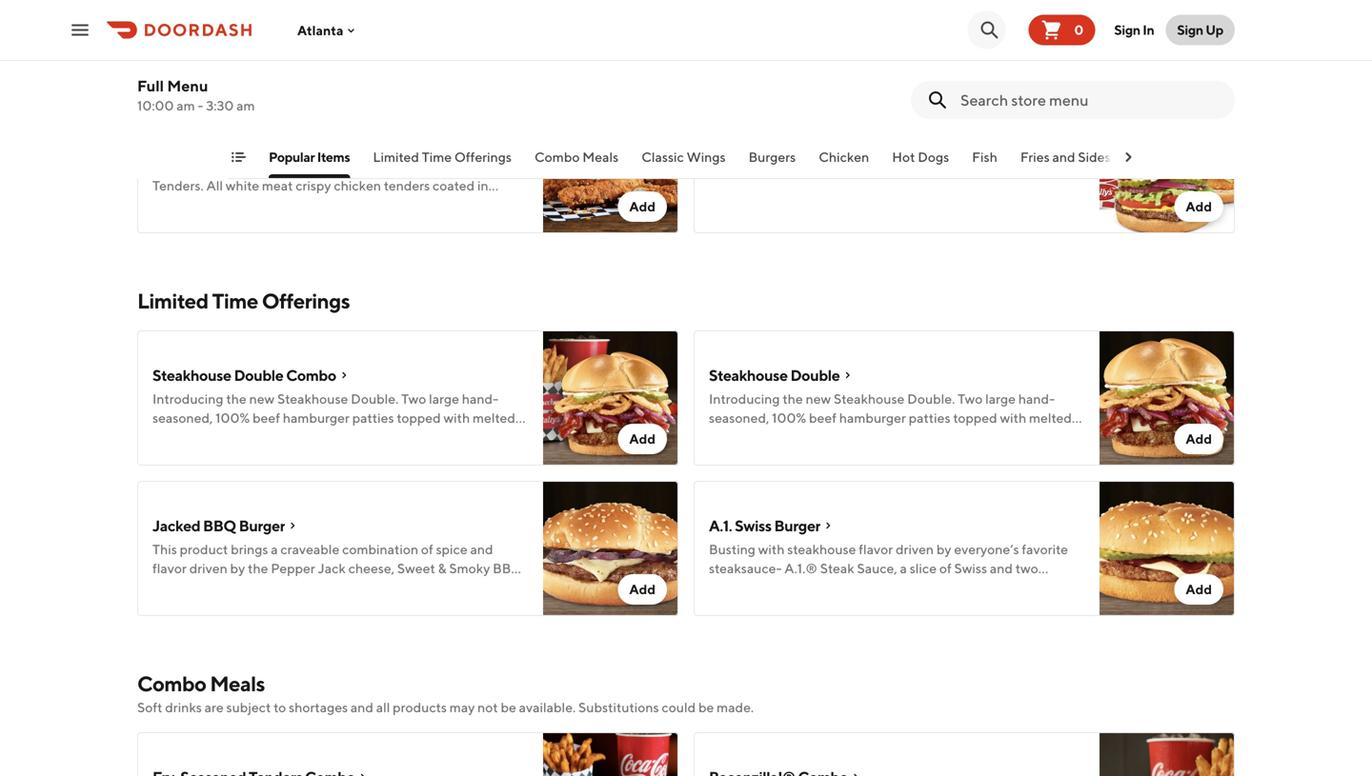 Task type: describe. For each thing, give the bounding box(es) containing it.
half-
[[959, 0, 988, 12]]

combo for combo meals soft drinks are subject to shortages and all products may not be available. substitutions could be made.
[[137, 672, 206, 697]]

fry-seasoned monsterella stix image
[[543, 0, 678, 83]]

white inside too much flavor for their own good. get a half-pound of our crispy, juicy, perfectly seasoned, all-white meat chicken bites, and fries.
[[923, 16, 957, 31]]

and inside fry-seasoned tenders portable and loaded with flavor, fry seasoned chicken tenders. all white meat crispy chicken tenders coated in checkers & rally's famous seasoned fry batter for a signature zesty taste.
[[207, 159, 230, 174]]

pepper
[[271, 561, 315, 576]]

up
[[1206, 22, 1224, 38]]

two
[[741, 153, 769, 171]]

match:
[[827, 153, 873, 171]]

full
[[137, 77, 164, 95]]

seasoned up tenders
[[368, 159, 427, 174]]

of inside too much flavor for their own good. get a half-pound of our crispy, juicy, perfectly seasoned, all-white meat chicken bites, and fries.
[[1030, 0, 1042, 12]]

get
[[924, 0, 947, 12]]

a inside this product brings a craveable combination of spice and flavor driven by the pepper jack cheese, sweet & smoky bbq sauce and seasoned grilled onions.
[[271, 542, 278, 557]]

slice
[[910, 561, 937, 576]]

cut
[[755, 580, 775, 596]]

Item Search search field
[[961, 90, 1220, 111]]

could
[[662, 700, 696, 716]]

drinks
[[165, 700, 202, 716]]

soft
[[137, 700, 162, 716]]

marinara
[[277, 46, 330, 62]]

steak
[[820, 561, 854, 576]]

1 vertical spatial offerings
[[262, 289, 350, 314]]

seasoned down crispy
[[316, 197, 375, 212]]

a.1.®
[[785, 561, 818, 576]]

famous inside these hunger-crushing, cheese-loaded mozzarella sticks are tossed with our famous seasoned fries® seasoning and served with a side of marinara sauce.
[[247, 27, 294, 43]]

a.1.
[[709, 517, 732, 535]]

flavor inside this product brings a craveable combination of spice and flavor driven by the pepper jack cheese, sweet & smoky bbq sauce and seasoned grilled onions.
[[152, 561, 187, 576]]

a inside too much flavor for their own good. get a half-pound of our crispy, juicy, perfectly seasoned, all-white meat chicken bites, and fries.
[[950, 0, 957, 12]]

seasoned inside these hunger-crushing, cheese-loaded mozzarella sticks are tossed with our famous seasoned fries® seasoning and served with a side of marinara sauce.
[[297, 27, 356, 43]]

3:30
[[206, 98, 234, 113]]

favorite
[[1022, 542, 1068, 557]]

1 horizontal spatial combo
[[286, 366, 336, 384]]

not
[[478, 700, 498, 716]]

a inside fry-seasoned tenders portable and loaded with flavor, fry seasoned chicken tenders. all white meat crispy chicken tenders coated in checkers & rally's famous seasoned fry batter for a signature zesty taste.
[[459, 197, 466, 212]]

0 horizontal spatial swiss
[[735, 517, 772, 535]]

fry-seasoned tenders portable and loaded with flavor, fry seasoned chicken tenders. all white meat crispy chicken tenders coated in checkers & rally's famous seasoned fry batter for a signature zesty taste.
[[152, 134, 526, 232]]

this product brings a craveable combination of spice and flavor driven by the pepper jack cheese, sweet & smoky bbq sauce and seasoned grilled onions.
[[152, 542, 523, 596]]

menu for view
[[698, 737, 739, 755]]

flavor,
[[307, 159, 343, 174]]

our inside these hunger-crushing, cheese-loaded mozzarella sticks are tossed with our famous seasoned fries® seasoning and served with a side of marinara sauce.
[[224, 27, 244, 43]]

jack
[[318, 561, 346, 576]]

with down hunger-
[[195, 27, 221, 43]]

combo meals soft drinks are subject to shortages and all products may not be available. substitutions could be made.
[[137, 672, 754, 716]]

& inside this product brings a craveable combination of spice and flavor driven by the pepper jack cheese, sweet & smoky bbq sauce and seasoned grilled onions.
[[438, 561, 446, 576]]

fries and sides button
[[1020, 148, 1111, 178]]

classic
[[642, 149, 684, 165]]

may
[[450, 700, 475, 716]]

-
[[198, 98, 203, 113]]

cheese,
[[348, 561, 395, 576]]

1 vertical spatial time
[[212, 289, 258, 314]]

crispy,
[[709, 16, 747, 31]]

products
[[393, 700, 447, 716]]

tenders
[[384, 178, 430, 193]]

seasoned
[[216, 580, 273, 596]]

steaksauce-
[[709, 561, 782, 576]]

jacked bbq burger image
[[543, 481, 678, 617]]

substitutions
[[578, 700, 659, 716]]

perfectly
[[783, 16, 838, 31]]

juicy,
[[750, 16, 780, 31]]

fries.
[[734, 35, 763, 51]]

burger for a.1. swiss burger
[[774, 517, 821, 535]]

steakhouse double combo
[[152, 366, 336, 384]]

in
[[477, 178, 488, 193]]

to
[[274, 700, 286, 716]]

with right served
[[196, 46, 222, 62]]

sign for sign up
[[1177, 22, 1203, 38]]

fry-seasoned tenders combo image
[[543, 733, 678, 777]]

classic wings button
[[642, 148, 726, 178]]

limited inside button
[[373, 149, 419, 165]]

fry-
[[152, 134, 180, 152]]

burger for jacked bbq burger
[[239, 517, 285, 535]]

items
[[317, 149, 350, 165]]

pick two mix and match: make it a meal
[[709, 153, 973, 171]]

menu for full
[[167, 77, 208, 95]]

are inside combo meals soft drinks are subject to shortages and all products may not be available. substitutions could be made.
[[205, 700, 224, 716]]

sign up link
[[1166, 15, 1235, 45]]

double for steakhouse double
[[790, 366, 840, 384]]

portable
[[152, 159, 205, 174]]

0 horizontal spatial limited time offerings
[[137, 289, 350, 314]]

open menu image
[[69, 19, 91, 41]]

0 vertical spatial fry
[[346, 159, 366, 174]]

mix
[[771, 153, 796, 171]]

burgers
[[749, 149, 796, 165]]

sauce
[[152, 580, 187, 596]]

white inside fry-seasoned tenders portable and loaded with flavor, fry seasoned chicken tenders. all white meat crispy chicken tenders coated in checkers & rally's famous seasoned fry batter for a signature zesty taste.
[[226, 178, 259, 193]]

pickles
[[778, 580, 820, 596]]

of inside busting with steakhouse flavor driven by everyone's favorite steaksauce- a.1.® steak sauce, a slice of swiss and two crinkle-cut pickles
[[939, 561, 952, 576]]

double for steakhouse double combo
[[234, 366, 283, 384]]

mozzarella
[[392, 8, 457, 24]]

by inside busting with steakhouse flavor driven by everyone's favorite steaksauce- a.1.® steak sauce, a slice of swiss and two crinkle-cut pickles
[[937, 542, 951, 557]]

sticks
[[459, 8, 493, 24]]

2 be from the left
[[698, 700, 714, 716]]

their
[[827, 0, 856, 12]]

smoky
[[449, 561, 490, 576]]

baconzilla!® combo image
[[1100, 733, 1235, 777]]

for inside too much flavor for their own good. get a half-pound of our crispy, juicy, perfectly seasoned, all-white meat chicken bites, and fries.
[[808, 0, 824, 12]]

fries®
[[359, 27, 400, 43]]

of inside this product brings a craveable combination of spice and flavor driven by the pepper jack cheese, sweet & smoky bbq sauce and seasoned grilled onions.
[[421, 542, 433, 557]]

sauce.
[[333, 46, 371, 62]]

fish
[[972, 149, 998, 165]]

shortages
[[289, 700, 348, 716]]

view menu
[[660, 737, 739, 755]]

crushing,
[[240, 8, 295, 24]]

tenders.
[[152, 178, 204, 193]]

it
[[916, 153, 927, 171]]

and inside these hunger-crushing, cheese-loaded mozzarella sticks are tossed with our famous seasoned fries® seasoning and served with a side of marinara sauce.
[[466, 27, 489, 43]]

combination
[[342, 542, 418, 557]]

scroll menu navigation right image
[[1121, 150, 1136, 165]]

rally's
[[224, 197, 263, 212]]

steakhouse double image
[[1100, 331, 1235, 466]]

batter
[[400, 197, 437, 212]]

fries and sides
[[1020, 149, 1111, 165]]

this
[[152, 542, 177, 557]]

hot dogs
[[892, 149, 949, 165]]

all
[[376, 700, 390, 716]]

hot
[[892, 149, 915, 165]]



Task type: vqa. For each thing, say whether or not it's contained in the screenshot.
good.
yes



Task type: locate. For each thing, give the bounding box(es) containing it.
1 am from the left
[[177, 98, 195, 113]]

famous
[[247, 27, 294, 43], [265, 197, 313, 212]]

0 vertical spatial our
[[1045, 0, 1065, 12]]

limited
[[373, 149, 419, 165], [137, 289, 208, 314]]

chicken left make
[[819, 149, 869, 165]]

available.
[[519, 700, 576, 716]]

meals left classic
[[582, 149, 619, 165]]

fries
[[1020, 149, 1050, 165]]

meals for combo meals
[[582, 149, 619, 165]]

2 horizontal spatial flavor
[[859, 542, 893, 557]]

flavor up perfectly
[[771, 0, 805, 12]]

loaded inside these hunger-crushing, cheese-loaded mozzarella sticks are tossed with our famous seasoned fries® seasoning and served with a side of marinara sauce.
[[347, 8, 389, 24]]

limited time offerings up 'steakhouse double combo'
[[137, 289, 350, 314]]

steakhouse for steakhouse double
[[709, 366, 788, 384]]

swiss inside busting with steakhouse flavor driven by everyone's favorite steaksauce- a.1.® steak sauce, a slice of swiss and two crinkle-cut pickles
[[954, 561, 987, 576]]

0 vertical spatial by
[[937, 542, 951, 557]]

driven
[[896, 542, 934, 557], [189, 561, 228, 576]]

menu
[[167, 77, 208, 95], [698, 737, 739, 755]]

and inside too much flavor for their own good. get a half-pound of our crispy, juicy, perfectly seasoned, all-white meat chicken bites, and fries.
[[709, 35, 732, 51]]

1 horizontal spatial limited time offerings
[[373, 149, 512, 165]]

add
[[629, 48, 656, 64], [1186, 48, 1212, 64], [629, 199, 656, 214], [1186, 199, 1212, 214], [629, 431, 656, 447], [1186, 431, 1212, 447], [629, 582, 656, 597], [1186, 582, 1212, 597]]

chicken button
[[819, 148, 869, 178]]

a.1. swiss burger
[[709, 517, 821, 535]]

show menu categories image
[[231, 150, 246, 165]]

limited up tenders
[[373, 149, 419, 165]]

0 vertical spatial famous
[[247, 27, 294, 43]]

1 double from the left
[[234, 366, 283, 384]]

and up smoky
[[470, 542, 493, 557]]

with
[[195, 27, 221, 43], [196, 46, 222, 62], [278, 159, 304, 174], [758, 542, 785, 557]]

time up coated
[[422, 149, 452, 165]]

our inside too much flavor for their own good. get a half-pound of our crispy, juicy, perfectly seasoned, all-white meat chicken bites, and fries.
[[1045, 0, 1065, 12]]

limited time offerings up coated
[[373, 149, 512, 165]]

0 button
[[1029, 15, 1095, 45]]

menu right view
[[698, 737, 739, 755]]

pick two mix and match: make it a meal image
[[1100, 98, 1235, 233]]

sign left in
[[1114, 22, 1140, 38]]

fish button
[[972, 148, 998, 178]]

bbq inside this product brings a craveable combination of spice and flavor driven by the pepper jack cheese, sweet & smoky bbq sauce and seasoned grilled onions.
[[493, 561, 523, 576]]

meals for combo meals soft drinks are subject to shortages and all products may not be available. substitutions could be made.
[[210, 672, 265, 697]]

chicken down items
[[334, 178, 381, 193]]

burger up 'steakhouse'
[[774, 517, 821, 535]]

1 horizontal spatial swiss
[[954, 561, 987, 576]]

with down the 'tenders'
[[278, 159, 304, 174]]

am right 3:30
[[236, 98, 255, 113]]

grilled
[[276, 580, 314, 596]]

limited time offerings button
[[373, 148, 512, 178]]

1 horizontal spatial bbq
[[493, 561, 523, 576]]

loaded
[[347, 8, 389, 24], [233, 159, 275, 174]]

a right the "brings"
[[271, 542, 278, 557]]

by up seasoned
[[230, 561, 245, 576]]

menu inside full menu 10:00 am - 3:30 am
[[167, 77, 208, 95]]

loaded down the 'tenders'
[[233, 159, 275, 174]]

served
[[152, 46, 193, 62]]

meals inside combo meals soft drinks are subject to shortages and all products may not be available. substitutions could be made.
[[210, 672, 265, 697]]

1 vertical spatial white
[[226, 178, 259, 193]]

burger up the "brings"
[[239, 517, 285, 535]]

0 vertical spatial white
[[923, 16, 957, 31]]

2 vertical spatial flavor
[[152, 561, 187, 576]]

0 horizontal spatial by
[[230, 561, 245, 576]]

2 am from the left
[[236, 98, 255, 113]]

0 horizontal spatial loaded
[[233, 159, 275, 174]]

view
[[660, 737, 695, 755]]

own
[[858, 0, 884, 12]]

flavor up "sauce"
[[152, 561, 187, 576]]

be right 'not'
[[501, 700, 516, 716]]

full menu 10:00 am - 3:30 am
[[137, 77, 255, 113]]

bbq up the product
[[203, 517, 236, 535]]

2 sign from the left
[[1177, 22, 1203, 38]]

0 vertical spatial time
[[422, 149, 452, 165]]

combo meals button
[[535, 148, 619, 178]]

meat down popular
[[262, 178, 293, 193]]

are inside these hunger-crushing, cheese-loaded mozzarella sticks are tossed with our famous seasoned fries® seasoning and served with a side of marinara sauce.
[[496, 8, 515, 24]]

flavor up "sauce,"
[[859, 542, 893, 557]]

0 vertical spatial driven
[[896, 542, 934, 557]]

0 horizontal spatial offerings
[[262, 289, 350, 314]]

and up all
[[207, 159, 230, 174]]

1 horizontal spatial for
[[808, 0, 824, 12]]

famous down crispy
[[265, 197, 313, 212]]

0 horizontal spatial for
[[440, 197, 457, 212]]

& inside fry-seasoned tenders portable and loaded with flavor, fry seasoned chicken tenders. all white meat crispy chicken tenders coated in checkers & rally's famous seasoned fry batter for a signature zesty taste.
[[213, 197, 221, 212]]

1 steakhouse from the left
[[152, 366, 231, 384]]

swiss
[[735, 517, 772, 535], [954, 561, 987, 576]]

1 horizontal spatial &
[[438, 561, 446, 576]]

and down sticks
[[466, 27, 489, 43]]

meat inside too much flavor for their own good. get a half-pound of our crispy, juicy, perfectly seasoned, all-white meat chicken bites, and fries.
[[959, 16, 990, 31]]

a left "slice"
[[900, 561, 907, 576]]

& down all
[[213, 197, 221, 212]]

be
[[501, 700, 516, 716], [698, 700, 714, 716]]

product
[[180, 542, 228, 557]]

0 horizontal spatial chicken
[[430, 159, 481, 174]]

swiss up busting
[[735, 517, 772, 535]]

flavor inside busting with steakhouse flavor driven by everyone's favorite steaksauce- a.1.® steak sauce, a slice of swiss and two crinkle-cut pickles
[[859, 542, 893, 557]]

our up side
[[224, 27, 244, 43]]

and inside combo meals soft drinks are subject to shortages and all products may not be available. substitutions could be made.
[[351, 700, 373, 716]]

1 horizontal spatial meat
[[959, 16, 990, 31]]

all-
[[903, 16, 923, 31]]

a.1. swiss burger image
[[1100, 481, 1235, 617]]

1 vertical spatial fry
[[378, 197, 397, 212]]

0 vertical spatial for
[[808, 0, 824, 12]]

chicken
[[819, 149, 869, 165], [430, 159, 481, 174]]

our
[[1045, 0, 1065, 12], [224, 27, 244, 43]]

combo
[[535, 149, 580, 165], [286, 366, 336, 384], [137, 672, 206, 697]]

jacked bbq burger
[[152, 517, 285, 535]]

0 horizontal spatial are
[[205, 700, 224, 716]]

0 horizontal spatial be
[[501, 700, 516, 716]]

a down coated
[[459, 197, 466, 212]]

coated
[[433, 178, 475, 193]]

of inside these hunger-crushing, cheese-loaded mozzarella sticks are tossed with our famous seasoned fries® seasoning and served with a side of marinara sauce.
[[262, 46, 274, 62]]

a left side
[[225, 46, 232, 62]]

0 horizontal spatial sign
[[1114, 22, 1140, 38]]

seasoned,
[[840, 16, 901, 31]]

and left all
[[351, 700, 373, 716]]

too
[[709, 0, 731, 12]]

a inside busting with steakhouse flavor driven by everyone's favorite steaksauce- a.1.® steak sauce, a slice of swiss and two crinkle-cut pickles
[[900, 561, 907, 576]]

and down crispy,
[[709, 35, 732, 51]]

swiss down everyone's
[[954, 561, 987, 576]]

1 horizontal spatial loaded
[[347, 8, 389, 24]]

side
[[235, 46, 259, 62]]

1 sign from the left
[[1114, 22, 1140, 38]]

1 vertical spatial &
[[438, 561, 446, 576]]

limited time offerings
[[373, 149, 512, 165], [137, 289, 350, 314]]

checkers
[[152, 197, 210, 212]]

with down a.1. swiss burger in the bottom of the page
[[758, 542, 785, 557]]

chicken down pound
[[993, 16, 1040, 31]]

seasoned
[[297, 27, 356, 43], [180, 134, 246, 152], [368, 159, 427, 174], [316, 197, 375, 212]]

of right "slice"
[[939, 561, 952, 576]]

0 vertical spatial offerings
[[454, 149, 512, 165]]

crispy
[[296, 178, 331, 193]]

classic wings
[[642, 149, 726, 165]]

1 horizontal spatial driven
[[896, 542, 934, 557]]

0 vertical spatial chicken
[[993, 16, 1040, 31]]

of right side
[[262, 46, 274, 62]]

1 vertical spatial loaded
[[233, 159, 275, 174]]

1 vertical spatial menu
[[698, 737, 739, 755]]

bbq
[[203, 517, 236, 535], [493, 561, 523, 576]]

are right drinks
[[205, 700, 224, 716]]

driven inside busting with steakhouse flavor driven by everyone's favorite steaksauce- a.1.® steak sauce, a slice of swiss and two crinkle-cut pickles
[[896, 542, 934, 557]]

view menu button
[[621, 727, 751, 765]]

1 horizontal spatial limited
[[373, 149, 419, 165]]

bbq right smoky
[[493, 561, 523, 576]]

loaded inside fry-seasoned tenders portable and loaded with flavor, fry seasoned chicken tenders. all white meat crispy chicken tenders coated in checkers & rally's famous seasoned fry batter for a signature zesty taste.
[[233, 159, 275, 174]]

white up rally's
[[226, 178, 259, 193]]

0 vertical spatial swiss
[[735, 517, 772, 535]]

0 horizontal spatial combo
[[137, 672, 206, 697]]

driven down the product
[[189, 561, 228, 576]]

sign in link
[[1103, 11, 1166, 49]]

our up bites, on the top of page
[[1045, 0, 1065, 12]]

sign left up
[[1177, 22, 1203, 38]]

1 vertical spatial our
[[224, 27, 244, 43]]

by up "slice"
[[937, 542, 951, 557]]

subject
[[226, 700, 271, 716]]

0 vertical spatial limited time offerings
[[373, 149, 512, 165]]

1 vertical spatial combo
[[286, 366, 336, 384]]

by inside this product brings a craveable combination of spice and flavor driven by the pepper jack cheese, sweet & smoky bbq sauce and seasoned grilled onions.
[[230, 561, 245, 576]]

these
[[152, 8, 189, 24]]

jacked
[[152, 517, 200, 535]]

sauce,
[[857, 561, 897, 576]]

combo meals
[[535, 149, 619, 165]]

1 vertical spatial meals
[[210, 672, 265, 697]]

chicken up coated
[[430, 159, 481, 174]]

0 vertical spatial are
[[496, 8, 515, 24]]

zesty
[[152, 216, 184, 232]]

0 horizontal spatial double
[[234, 366, 283, 384]]

chicken inside fry-seasoned tenders portable and loaded with flavor, fry seasoned chicken tenders. all white meat crispy chicken tenders coated in checkers & rally's famous seasoned fry batter for a signature zesty taste.
[[430, 159, 481, 174]]

combo for combo meals
[[535, 149, 580, 165]]

brings
[[231, 542, 268, 557]]

and right "sauce"
[[190, 580, 213, 596]]

pound
[[988, 0, 1027, 12]]

0 vertical spatial loaded
[[347, 8, 389, 24]]

seasoned down cheese-
[[297, 27, 356, 43]]

1 vertical spatial chicken
[[334, 178, 381, 193]]

1 vertical spatial driven
[[189, 561, 228, 576]]

0 horizontal spatial &
[[213, 197, 221, 212]]

1 vertical spatial swiss
[[954, 561, 987, 576]]

bites,
[[1043, 16, 1076, 31]]

chicken inside too much flavor for their own good. get a half-pound of our crispy, juicy, perfectly seasoned, all-white meat chicken bites, and fries.
[[993, 16, 1040, 31]]

much
[[734, 0, 768, 12]]

1 horizontal spatial are
[[496, 8, 515, 24]]

1 horizontal spatial steakhouse
[[709, 366, 788, 384]]

for down coated
[[440, 197, 457, 212]]

0 vertical spatial meat
[[959, 16, 990, 31]]

steakhouse double combo image
[[543, 331, 678, 466]]

combo inside button
[[535, 149, 580, 165]]

1 vertical spatial bbq
[[493, 561, 523, 576]]

menu inside button
[[698, 737, 739, 755]]

0 horizontal spatial steakhouse
[[152, 366, 231, 384]]

be right could
[[698, 700, 714, 716]]

and right mix
[[799, 153, 824, 171]]

sign up
[[1177, 22, 1224, 38]]

1 horizontal spatial meals
[[582, 149, 619, 165]]

0 horizontal spatial limited
[[137, 289, 208, 314]]

meat down half-
[[959, 16, 990, 31]]

sign in
[[1114, 22, 1154, 38]]

steakhouse
[[152, 366, 231, 384], [709, 366, 788, 384]]

combo inside combo meals soft drinks are subject to shortages and all products may not be available. substitutions could be made.
[[137, 672, 206, 697]]

1 horizontal spatial time
[[422, 149, 452, 165]]

1 horizontal spatial flavor
[[771, 0, 805, 12]]

1 horizontal spatial burger
[[774, 517, 821, 535]]

white down get
[[923, 16, 957, 31]]

chicken inside fry-seasoned tenders portable and loaded with flavor, fry seasoned chicken tenders. all white meat crispy chicken tenders coated in checkers & rally's famous seasoned fry batter for a signature zesty taste.
[[334, 178, 381, 193]]

flavor inside too much flavor for their own good. get a half-pound of our crispy, juicy, perfectly seasoned, all-white meat chicken bites, and fries.
[[771, 0, 805, 12]]

time
[[422, 149, 452, 165], [212, 289, 258, 314]]

spice
[[436, 542, 468, 557]]

0 vertical spatial meals
[[582, 149, 619, 165]]

burgers button
[[749, 148, 796, 178]]

a right it
[[930, 153, 937, 171]]

0 horizontal spatial our
[[224, 27, 244, 43]]

fry-seasoned tenders image
[[543, 98, 678, 233]]

of right pound
[[1030, 0, 1042, 12]]

1 vertical spatial limited time offerings
[[137, 289, 350, 314]]

0 vertical spatial bbq
[[203, 517, 236, 535]]

0 horizontal spatial driven
[[189, 561, 228, 576]]

double
[[234, 366, 283, 384], [790, 366, 840, 384]]

with inside fry-seasoned tenders portable and loaded with flavor, fry seasoned chicken tenders. all white meat crispy chicken tenders coated in checkers & rally's famous seasoned fry batter for a signature zesty taste.
[[278, 159, 304, 174]]

2 steakhouse from the left
[[709, 366, 788, 384]]

0 horizontal spatial chicken
[[334, 178, 381, 193]]

fry right "flavor,"
[[346, 159, 366, 174]]

0 horizontal spatial menu
[[167, 77, 208, 95]]

pick
[[709, 153, 738, 171]]

half-pound* chicken bites and fries image
[[1100, 0, 1235, 83]]

atlanta
[[297, 22, 343, 38]]

limited down zesty
[[137, 289, 208, 314]]

1 horizontal spatial offerings
[[454, 149, 512, 165]]

0 vertical spatial limited
[[373, 149, 419, 165]]

1 be from the left
[[501, 700, 516, 716]]

steakhouse for steakhouse double combo
[[152, 366, 231, 384]]

0 horizontal spatial fry
[[346, 159, 366, 174]]

1 horizontal spatial fry
[[378, 197, 397, 212]]

1 horizontal spatial white
[[923, 16, 957, 31]]

0 horizontal spatial am
[[177, 98, 195, 113]]

and inside button
[[1052, 149, 1075, 165]]

are right sticks
[[496, 8, 515, 24]]

dogs
[[918, 149, 949, 165]]

1 horizontal spatial by
[[937, 542, 951, 557]]

0 horizontal spatial meals
[[210, 672, 265, 697]]

a right get
[[950, 0, 957, 12]]

atlanta button
[[297, 22, 359, 38]]

1 vertical spatial limited
[[137, 289, 208, 314]]

1 vertical spatial flavor
[[859, 542, 893, 557]]

am left -
[[177, 98, 195, 113]]

offerings inside button
[[454, 149, 512, 165]]

0 horizontal spatial white
[[226, 178, 259, 193]]

0
[[1074, 22, 1084, 38]]

with inside busting with steakhouse flavor driven by everyone's favorite steaksauce- a.1.® steak sauce, a slice of swiss and two crinkle-cut pickles
[[758, 542, 785, 557]]

a inside these hunger-crushing, cheese-loaded mozzarella sticks are tossed with our famous seasoned fries® seasoning and served with a side of marinara sauce.
[[225, 46, 232, 62]]

and right fries
[[1052, 149, 1075, 165]]

1 vertical spatial meat
[[262, 178, 293, 193]]

0 horizontal spatial flavor
[[152, 561, 187, 576]]

2 double from the left
[[790, 366, 840, 384]]

1 horizontal spatial chicken
[[819, 149, 869, 165]]

1 horizontal spatial sign
[[1177, 22, 1203, 38]]

driven inside this product brings a craveable combination of spice and flavor driven by the pepper jack cheese, sweet & smoky bbq sauce and seasoned grilled onions.
[[189, 561, 228, 576]]

driven up "slice"
[[896, 542, 934, 557]]

1 vertical spatial are
[[205, 700, 224, 716]]

loaded up fries®
[[347, 8, 389, 24]]

menu up -
[[167, 77, 208, 95]]

wings
[[687, 149, 726, 165]]

2 horizontal spatial combo
[[535, 149, 580, 165]]

popular items
[[269, 149, 350, 165]]

0 horizontal spatial time
[[212, 289, 258, 314]]

burger
[[239, 517, 285, 535], [774, 517, 821, 535]]

0 horizontal spatial bbq
[[203, 517, 236, 535]]

for inside fry-seasoned tenders portable and loaded with flavor, fry seasoned chicken tenders. all white meat crispy chicken tenders coated in checkers & rally's famous seasoned fry batter for a signature zesty taste.
[[440, 197, 457, 212]]

of up sweet
[[421, 542, 433, 557]]

sign for sign in
[[1114, 22, 1140, 38]]

offerings
[[454, 149, 512, 165], [262, 289, 350, 314]]

time up 'steakhouse double combo'
[[212, 289, 258, 314]]

time inside button
[[422, 149, 452, 165]]

0 horizontal spatial meat
[[262, 178, 293, 193]]

1 horizontal spatial chicken
[[993, 16, 1040, 31]]

onions.
[[316, 580, 360, 596]]

meals
[[582, 149, 619, 165], [210, 672, 265, 697]]

1 horizontal spatial menu
[[698, 737, 739, 755]]

all
[[206, 178, 223, 193]]

these hunger-crushing, cheese-loaded mozzarella sticks are tossed with our famous seasoned fries® seasoning and served with a side of marinara sauce.
[[152, 8, 515, 62]]

meals up "subject"
[[210, 672, 265, 697]]

10:00
[[137, 98, 174, 113]]

famous down crushing,
[[247, 27, 294, 43]]

for up perfectly
[[808, 0, 824, 12]]

2 vertical spatial combo
[[137, 672, 206, 697]]

for
[[808, 0, 824, 12], [440, 197, 457, 212]]

0 vertical spatial flavor
[[771, 0, 805, 12]]

in
[[1143, 22, 1154, 38]]

everyone's
[[954, 542, 1019, 557]]

meals inside combo meals button
[[582, 149, 619, 165]]

1 horizontal spatial double
[[790, 366, 840, 384]]

0 vertical spatial combo
[[535, 149, 580, 165]]

and down everyone's
[[990, 561, 1013, 576]]

hot dogs button
[[892, 148, 949, 178]]

steakhouse double
[[709, 366, 840, 384]]

seasoned down 3:30
[[180, 134, 246, 152]]

famous inside fry-seasoned tenders portable and loaded with flavor, fry seasoned chicken tenders. all white meat crispy chicken tenders coated in checkers & rally's famous seasoned fry batter for a signature zesty taste.
[[265, 197, 313, 212]]

1 vertical spatial by
[[230, 561, 245, 576]]

2 burger from the left
[[774, 517, 821, 535]]

1 vertical spatial famous
[[265, 197, 313, 212]]

1 horizontal spatial am
[[236, 98, 255, 113]]

0 vertical spatial menu
[[167, 77, 208, 95]]

1 horizontal spatial be
[[698, 700, 714, 716]]

fry down tenders
[[378, 197, 397, 212]]

meat inside fry-seasoned tenders portable and loaded with flavor, fry seasoned chicken tenders. all white meat crispy chicken tenders coated in checkers & rally's famous seasoned fry batter for a signature zesty taste.
[[262, 178, 293, 193]]

1 burger from the left
[[239, 517, 285, 535]]

and inside busting with steakhouse flavor driven by everyone's favorite steaksauce- a.1.® steak sauce, a slice of swiss and two crinkle-cut pickles
[[990, 561, 1013, 576]]

two
[[1016, 561, 1038, 576]]

good.
[[887, 0, 921, 12]]

0 horizontal spatial burger
[[239, 517, 285, 535]]

& down the spice
[[438, 561, 446, 576]]



